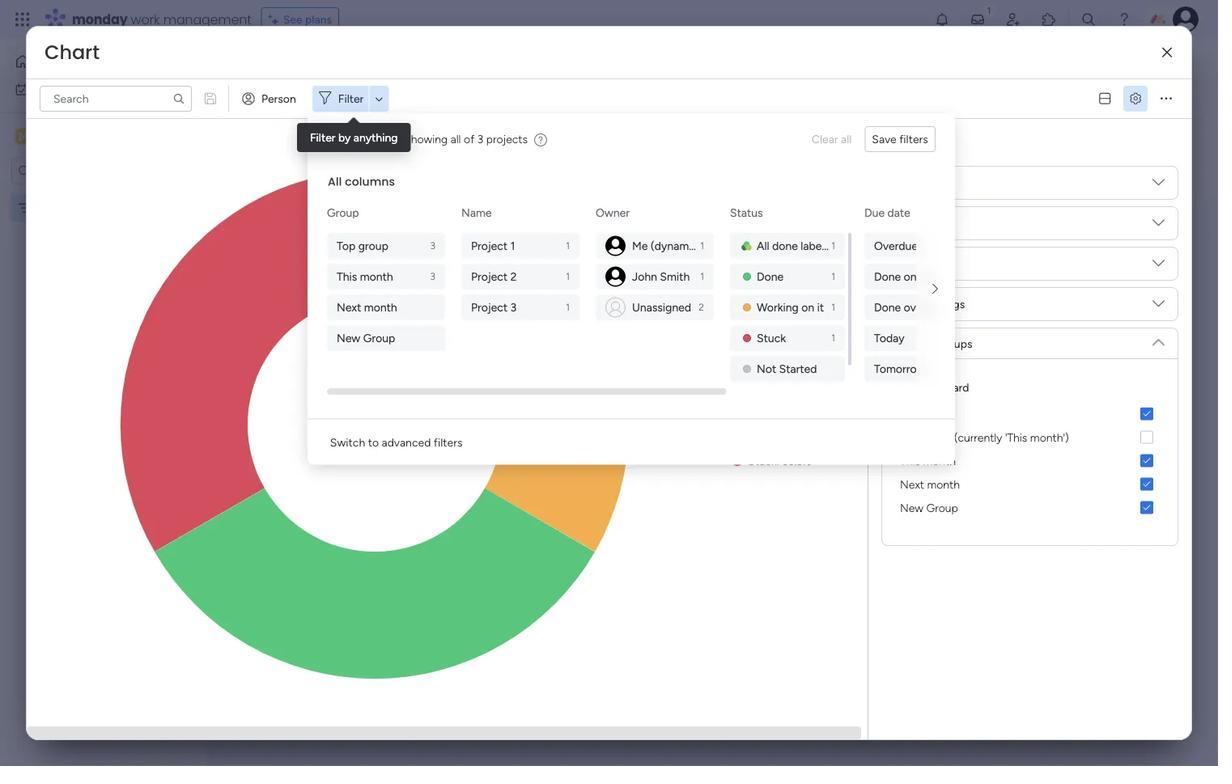Task type: describe. For each thing, give the bounding box(es) containing it.
project 3
[[471, 301, 516, 314]]

john smith image
[[1173, 6, 1199, 32]]

more
[[895, 297, 921, 311]]

project for project 2
[[471, 270, 507, 284]]

my first board inside list box
[[38, 201, 109, 215]]

new inside option
[[900, 501, 923, 515]]

arrow down image
[[369, 89, 389, 108]]

done for done on time
[[874, 270, 901, 284]]

project for project 3
[[471, 301, 507, 314]]

settings
[[924, 297, 965, 311]]

not started
[[757, 362, 817, 376]]

today
[[874, 331, 904, 345]]

new group option
[[895, 496, 1165, 520]]

of
[[464, 132, 474, 146]]

switch to advanced filters button
[[324, 429, 469, 455]]

labels
[[801, 239, 829, 253]]

this inside group "group"
[[337, 270, 357, 284]]

(dynamic)
[[650, 239, 701, 253]]

v2 search image
[[467, 99, 479, 117]]

me (dynamic)
[[632, 239, 701, 253]]

33.3%
[[782, 454, 811, 468]]

showing
[[404, 132, 448, 146]]

first inside heading
[[917, 380, 937, 394]]

:
[[777, 454, 779, 468]]

my first board element containing all groups
[[895, 402, 1165, 426]]

next inside group "group"
[[337, 301, 361, 314]]

my work
[[36, 83, 79, 96]]

v2 settings line image
[[1130, 93, 1141, 105]]

My first board field
[[246, 53, 383, 80]]

see
[[283, 13, 302, 26]]

john smith image for me (dynamic)
[[605, 236, 625, 256]]

by
[[338, 131, 351, 144]]

3 inside quick filters showing all of 3 projects
[[477, 132, 483, 146]]

2 inside owner group
[[699, 301, 704, 313]]

groups for choose groups
[[937, 337, 972, 350]]

advanced
[[382, 435, 431, 449]]

Search in workspace field
[[34, 162, 135, 180]]

my inside my first board heading
[[898, 380, 914, 394]]

all columns
[[328, 174, 395, 190]]

notifications image
[[934, 11, 950, 28]]

labels
[[895, 216, 927, 230]]

status
[[730, 206, 763, 220]]

invite members image
[[1005, 11, 1021, 28]]

all for all columns
[[328, 174, 342, 190]]

v2 funnel image
[[323, 224, 334, 235]]

save filters button
[[865, 126, 935, 152]]

more settings
[[895, 297, 965, 311]]

done
[[772, 239, 798, 253]]

month inside option
[[923, 454, 956, 468]]

filters for save
[[899, 132, 928, 146]]

Search field
[[479, 97, 527, 119]]

dapulse x slim image
[[1162, 47, 1172, 58]]

workspace image
[[15, 127, 32, 145]]

date
[[887, 206, 910, 220]]

done on time
[[874, 270, 942, 284]]

all columns dialog
[[307, 113, 1218, 536]]

0 horizontal spatial person button
[[236, 86, 306, 112]]

due date group
[[864, 233, 982, 536]]

(currently
[[954, 431, 1002, 444]]

add widget button
[[355, 95, 451, 121]]

angle down image
[[329, 102, 337, 114]]

status group
[[730, 233, 848, 382]]

new group inside group "group"
[[337, 331, 395, 345]]

more dots image
[[678, 224, 690, 235]]

1 horizontal spatial person
[[562, 101, 597, 115]]

add widget
[[385, 101, 444, 115]]

next month option
[[895, 473, 1165, 496]]

choose
[[895, 337, 934, 350]]

project inside 'button'
[[278, 101, 315, 115]]

my first board for my first board group containing my first board
[[898, 380, 969, 394]]

projects
[[486, 132, 528, 146]]

working
[[757, 301, 798, 314]]

me
[[632, 239, 648, 253]]

due
[[864, 206, 885, 220]]

top group
[[337, 239, 388, 253]]

my first board group containing my first board
[[895, 379, 1165, 520]]

overdue
[[874, 239, 918, 253]]

0 horizontal spatial chart
[[45, 39, 100, 66]]

quick filters showing all of 3 projects
[[327, 132, 528, 147]]

first inside field
[[282, 53, 317, 80]]

name group
[[461, 233, 583, 321]]

filter for arrow down image
[[637, 101, 663, 115]]

new project
[[252, 101, 315, 115]]

search image
[[172, 92, 185, 105]]

name
[[461, 206, 492, 220]]

main
[[37, 129, 66, 144]]

next month inside group "group"
[[337, 301, 397, 314]]

working on it
[[757, 301, 824, 314]]

all groups
[[900, 407, 950, 421]]

settings
[[902, 136, 954, 155]]

arrow down image
[[668, 98, 688, 118]]

all for all done labels
[[757, 239, 769, 253]]

my inside my work button
[[36, 83, 51, 96]]

main workspace
[[37, 129, 133, 144]]



Task type: locate. For each thing, give the bounding box(es) containing it.
3 left project 2
[[430, 271, 435, 282]]

filter button
[[312, 86, 389, 112], [611, 95, 688, 121]]

0 vertical spatial new group
[[337, 331, 395, 345]]

0 horizontal spatial group
[[327, 206, 359, 220]]

my inside my first board list box
[[38, 201, 54, 215]]

top group (currently 'this month')
[[900, 431, 1069, 444]]

filter for arrow down icon
[[338, 92, 364, 106]]

new group inside "new group" option
[[900, 501, 958, 515]]

all inside my first board element
[[900, 407, 912, 421]]

project 1
[[471, 239, 515, 253]]

my first board inside group
[[898, 380, 969, 394]]

project down project 1
[[471, 270, 507, 284]]

my first board group containing this month
[[895, 449, 1165, 520]]

switch
[[330, 435, 365, 449]]

first down search in workspace field
[[56, 201, 77, 215]]

done overdue
[[874, 301, 945, 314]]

first up "new project" 'button'
[[282, 53, 317, 80]]

stuck
[[757, 331, 786, 345], [748, 454, 777, 468]]

board down search in workspace field
[[79, 201, 109, 215]]

next month down top group
[[337, 301, 397, 314]]

group group
[[327, 233, 448, 351]]

2 horizontal spatial filter
[[637, 101, 663, 115]]

stuck : 33.3%
[[748, 454, 811, 468]]

my first board element up next month option
[[895, 426, 1165, 449]]

0 vertical spatial group
[[358, 239, 388, 253]]

started
[[779, 362, 817, 376]]

dapulse dropdown down arrow image
[[1153, 330, 1165, 348]]

top inside my first board element
[[900, 431, 919, 444]]

1 horizontal spatial board
[[322, 53, 379, 80]]

person button up learn more image
[[536, 95, 606, 121]]

project 2
[[471, 270, 517, 284]]

0 horizontal spatial new group
[[337, 331, 395, 345]]

filters inside button
[[899, 132, 928, 146]]

Filter dashboard by text search field
[[40, 86, 192, 112]]

work
[[131, 10, 160, 28], [54, 83, 79, 96]]

board up arrow down icon
[[322, 53, 379, 80]]

1 horizontal spatial 2
[[699, 301, 704, 313]]

2 dapulse dropdown down arrow image from the top
[[1153, 217, 1165, 235]]

2 horizontal spatial all
[[900, 407, 912, 421]]

0 vertical spatial group
[[327, 206, 359, 220]]

1 vertical spatial john smith image
[[605, 267, 625, 287]]

1 horizontal spatial on
[[904, 270, 916, 284]]

done up today
[[874, 301, 901, 314]]

project
[[278, 101, 315, 115], [471, 239, 507, 253], [471, 270, 507, 284], [471, 301, 507, 314]]

this month down 'all groups'
[[900, 454, 956, 468]]

2 vertical spatial my first board
[[898, 380, 969, 394]]

0 vertical spatial this month
[[337, 270, 393, 284]]

v2 split view image
[[1099, 93, 1111, 105]]

tomorrow
[[874, 362, 925, 376]]

0 vertical spatial this
[[337, 270, 357, 284]]

month
[[360, 270, 393, 284], [364, 301, 397, 314], [923, 454, 956, 468], [927, 478, 960, 491]]

search everything image
[[1080, 11, 1097, 28]]

groups down my first board heading
[[915, 407, 950, 421]]

done down overdue
[[874, 270, 901, 284]]

2 john smith image from the top
[[605, 267, 625, 287]]

chart left v2 funnel image
[[266, 219, 308, 240]]

1 horizontal spatial group
[[921, 431, 951, 444]]

my first board up angle down image
[[250, 53, 379, 80]]

0 horizontal spatial on
[[801, 301, 814, 314]]

plans
[[305, 13, 332, 26]]

group inside "group"
[[358, 239, 388, 253]]

this month
[[337, 270, 393, 284], [900, 454, 956, 468]]

filter left by
[[310, 131, 336, 144]]

0 horizontal spatial my first board
[[38, 201, 109, 215]]

new inside 'button'
[[252, 101, 275, 115]]

my first board group
[[895, 379, 1165, 520], [895, 449, 1165, 520]]

0 vertical spatial top
[[337, 239, 355, 253]]

this month down top group
[[337, 270, 393, 284]]

0 horizontal spatial next month
[[337, 301, 397, 314]]

all done labels
[[757, 239, 829, 253]]

my first board for my first board field
[[250, 53, 379, 80]]

all for all groups
[[900, 407, 912, 421]]

my first board list box
[[0, 191, 206, 440]]

all
[[328, 174, 342, 190], [757, 239, 769, 253], [900, 407, 912, 421]]

0 horizontal spatial board
[[79, 201, 109, 215]]

help image
[[1116, 11, 1132, 28]]

1 horizontal spatial group
[[363, 331, 395, 345]]

1 vertical spatial all
[[757, 239, 769, 253]]

0 horizontal spatial 2
[[510, 270, 517, 284]]

next month
[[337, 301, 397, 314], [900, 478, 960, 491]]

person button
[[236, 86, 306, 112], [536, 95, 606, 121]]

1 horizontal spatial person button
[[536, 95, 606, 121]]

not
[[757, 362, 776, 376]]

group down 'all groups'
[[921, 431, 951, 444]]

3
[[477, 132, 483, 146], [430, 240, 435, 252], [430, 271, 435, 282], [510, 301, 516, 314]]

top down all columns
[[337, 239, 355, 253]]

1 vertical spatial groups
[[915, 407, 950, 421]]

due date
[[864, 206, 910, 220]]

4 dapulse dropdown down arrow image from the top
[[1153, 298, 1165, 316]]

top for top group (currently 'this month')
[[900, 431, 919, 444]]

quick
[[327, 132, 361, 147]]

done inside status group
[[757, 270, 783, 284]]

0 vertical spatial board
[[322, 53, 379, 80]]

top down 'all groups'
[[900, 431, 919, 444]]

0 horizontal spatial work
[[54, 83, 79, 96]]

dapulse dropdown down arrow image for labels
[[1153, 217, 1165, 235]]

values
[[895, 257, 929, 271]]

2 horizontal spatial new
[[900, 501, 923, 515]]

0 vertical spatial next month
[[337, 301, 397, 314]]

3 right of
[[477, 132, 483, 146]]

more dots image
[[1161, 93, 1172, 105]]

1 horizontal spatial filter
[[338, 92, 364, 106]]

1 horizontal spatial first
[[282, 53, 317, 80]]

0 horizontal spatial next
[[337, 301, 361, 314]]

2 vertical spatial new
[[900, 501, 923, 515]]

1 vertical spatial 2
[[699, 301, 704, 313]]

filters right save
[[899, 132, 928, 146]]

john smith image for john smith
[[605, 267, 625, 287]]

2 my first board element from the top
[[895, 426, 1165, 449]]

person right search field
[[562, 101, 597, 115]]

save filters
[[872, 132, 928, 146]]

0 vertical spatial new
[[252, 101, 275, 115]]

add
[[385, 101, 406, 115]]

work for monday
[[131, 10, 160, 28]]

group inside my first board element
[[921, 431, 951, 444]]

on
[[904, 270, 916, 284], [801, 301, 814, 314]]

filter right angle down image
[[338, 92, 364, 106]]

1 image
[[982, 1, 996, 19]]

done for done
[[757, 270, 783, 284]]

top for top group
[[337, 239, 355, 253]]

to
[[368, 435, 379, 449]]

0 vertical spatial john smith image
[[605, 236, 625, 256]]

all left columns
[[328, 174, 342, 190]]

work inside my work button
[[54, 83, 79, 96]]

0 vertical spatial next
[[337, 301, 361, 314]]

groups for all groups
[[915, 407, 950, 421]]

groups right choose
[[937, 337, 972, 350]]

next
[[337, 301, 361, 314], [900, 478, 924, 491]]

work down home
[[54, 83, 79, 96]]

1 vertical spatial board
[[79, 201, 109, 215]]

1 vertical spatial new
[[337, 331, 360, 345]]

my first board down search in workspace field
[[38, 201, 109, 215]]

widget
[[409, 101, 444, 115]]

this month inside group "group"
[[337, 270, 393, 284]]

person button down my first board field
[[236, 86, 306, 112]]

board inside field
[[322, 53, 379, 80]]

3 down project 2
[[510, 301, 516, 314]]

0 vertical spatial stuck
[[757, 331, 786, 345]]

dapulse dropdown down arrow image for more settings
[[1153, 298, 1165, 316]]

0 horizontal spatial person
[[261, 92, 296, 106]]

this down 'all groups'
[[900, 454, 920, 468]]

1 vertical spatial stuck
[[748, 454, 777, 468]]

see plans button
[[261, 7, 339, 32]]

next down top group
[[337, 301, 361, 314]]

2 horizontal spatial filters
[[899, 132, 928, 146]]

board
[[322, 53, 379, 80], [79, 201, 109, 215], [940, 380, 969, 394]]

new project button
[[245, 95, 321, 121]]

my first board element
[[895, 402, 1165, 426], [895, 426, 1165, 449]]

unassigned
[[632, 301, 691, 314]]

1 vertical spatial work
[[54, 83, 79, 96]]

1 horizontal spatial work
[[131, 10, 160, 28]]

month')
[[1030, 431, 1069, 444]]

group
[[358, 239, 388, 253], [921, 431, 951, 444]]

2 vertical spatial group
[[926, 501, 958, 515]]

on inside the due date group
[[904, 270, 916, 284]]

1 horizontal spatial filter button
[[611, 95, 688, 121]]

done for done overdue
[[874, 301, 901, 314]]

1
[[510, 239, 515, 253], [566, 240, 570, 252], [700, 240, 704, 252], [831, 240, 835, 252], [566, 271, 570, 282], [700, 271, 704, 282], [831, 271, 835, 282], [566, 301, 570, 313], [831, 301, 835, 313], [831, 332, 835, 344]]

group inside "group"
[[363, 331, 395, 345]]

1 horizontal spatial next month
[[900, 478, 960, 491]]

my down home
[[36, 83, 51, 96]]

next inside option
[[900, 478, 924, 491]]

groups inside my first board element
[[915, 407, 950, 421]]

group for top group
[[358, 239, 388, 253]]

chart
[[45, 39, 100, 66], [266, 219, 308, 240]]

stuck for stuck : 33.3%
[[748, 454, 777, 468]]

new inside group "group"
[[337, 331, 360, 345]]

0 vertical spatial chart
[[45, 39, 100, 66]]

john
[[632, 270, 657, 284]]

0 horizontal spatial filter
[[310, 131, 336, 144]]

on left time
[[904, 270, 916, 284]]

my first board element containing top group (currently 'this month')
[[895, 426, 1165, 449]]

option
[[0, 193, 206, 197]]

1 vertical spatial top
[[900, 431, 919, 444]]

1 vertical spatial new group
[[900, 501, 958, 515]]

0 vertical spatial my first board
[[250, 53, 379, 80]]

on for done
[[904, 270, 916, 284]]

filters
[[364, 132, 397, 147], [899, 132, 928, 146], [434, 435, 462, 449]]

1 horizontal spatial this month
[[900, 454, 956, 468]]

monday work management
[[72, 10, 251, 28]]

Chart field
[[40, 39, 104, 66]]

done
[[757, 270, 783, 284], [874, 270, 901, 284], [874, 301, 901, 314]]

month inside option
[[927, 478, 960, 491]]

this
[[337, 270, 357, 284], [900, 454, 920, 468]]

2 horizontal spatial first
[[917, 380, 937, 394]]

board inside heading
[[940, 380, 969, 394]]

my first board element up 'this
[[895, 402, 1165, 426]]

1 horizontal spatial new group
[[900, 501, 958, 515]]

stuck left 33.3%
[[748, 454, 777, 468]]

work for my
[[54, 83, 79, 96]]

learn more image
[[534, 132, 547, 148]]

0 horizontal spatial first
[[56, 201, 77, 215]]

my first board up 'all groups'
[[898, 380, 969, 394]]

board inside list box
[[79, 201, 109, 215]]

1 horizontal spatial new
[[337, 331, 360, 345]]

dapulse dropdown down arrow image
[[1153, 176, 1165, 195], [1153, 217, 1165, 235], [1153, 257, 1165, 276], [1153, 298, 1165, 316]]

project left angle down image
[[278, 101, 315, 115]]

my inside my first board field
[[250, 53, 278, 80]]

1 my first board element from the top
[[895, 402, 1165, 426]]

apps image
[[1041, 11, 1057, 28]]

filters down "add"
[[364, 132, 397, 147]]

0 vertical spatial all
[[328, 174, 342, 190]]

0 vertical spatial work
[[131, 10, 160, 28]]

overdue
[[904, 301, 945, 314]]

1 vertical spatial this month
[[900, 454, 956, 468]]

work right the 'monday'
[[131, 10, 160, 28]]

stuck inside status group
[[757, 331, 786, 345]]

my first board
[[250, 53, 379, 80], [38, 201, 109, 215], [898, 380, 969, 394]]

m
[[19, 129, 28, 143]]

person
[[261, 92, 296, 106], [562, 101, 597, 115]]

done up working
[[757, 270, 783, 284]]

group down columns
[[358, 239, 388, 253]]

0 horizontal spatial this
[[337, 270, 357, 284]]

0 horizontal spatial group
[[358, 239, 388, 253]]

2 up project 3
[[510, 270, 517, 284]]

my first board inside field
[[250, 53, 379, 80]]

1 horizontal spatial my first board
[[250, 53, 379, 80]]

2 inside name group
[[510, 270, 517, 284]]

my first board heading
[[898, 379, 969, 396]]

0 horizontal spatial new
[[252, 101, 275, 115]]

it
[[817, 301, 824, 314]]

0 horizontal spatial filter button
[[312, 86, 389, 112]]

filters for quick
[[364, 132, 397, 147]]

choose groups
[[895, 337, 972, 350]]

None search field
[[40, 86, 192, 112]]

1 vertical spatial chart
[[266, 219, 308, 240]]

project down project 2
[[471, 301, 507, 314]]

top inside group "group"
[[337, 239, 355, 253]]

1 horizontal spatial top
[[900, 431, 919, 444]]

save
[[872, 132, 897, 146]]

workspace selection element
[[15, 127, 135, 148]]

chart inside main content
[[266, 219, 308, 240]]

switch to advanced filters
[[330, 435, 462, 449]]

john smith
[[632, 270, 690, 284]]

0 vertical spatial groups
[[937, 337, 972, 350]]

1 vertical spatial first
[[56, 201, 77, 215]]

this month inside option
[[900, 454, 956, 468]]

filter
[[338, 92, 364, 106], [637, 101, 663, 115], [310, 131, 336, 144]]

2 right unassigned
[[699, 301, 704, 313]]

0 horizontal spatial top
[[337, 239, 355, 253]]

this month option
[[895, 449, 1165, 473]]

john smith image left john
[[605, 267, 625, 287]]

2 horizontal spatial my first board
[[898, 380, 969, 394]]

0 vertical spatial first
[[282, 53, 317, 80]]

0 vertical spatial 2
[[510, 270, 517, 284]]

all left the done
[[757, 239, 769, 253]]

anything
[[354, 131, 398, 144]]

smith
[[660, 270, 690, 284]]

filters right advanced
[[434, 435, 462, 449]]

home button
[[10, 49, 174, 74]]

2 vertical spatial all
[[900, 407, 912, 421]]

group inside option
[[926, 501, 958, 515]]

this down top group
[[337, 270, 357, 284]]

time
[[919, 270, 942, 284]]

monday
[[72, 10, 128, 28]]

2 my first board group from the top
[[895, 449, 1165, 520]]

board for my first board field
[[322, 53, 379, 80]]

'this
[[1005, 431, 1027, 444]]

columns
[[345, 174, 395, 190]]

stuck for stuck
[[757, 331, 786, 345]]

3 inside name group
[[510, 301, 516, 314]]

1 horizontal spatial all
[[757, 239, 769, 253]]

1 horizontal spatial this
[[900, 454, 920, 468]]

1 vertical spatial next month
[[900, 478, 960, 491]]

1 vertical spatial group
[[363, 331, 395, 345]]

all inside status group
[[757, 239, 769, 253]]

inbox image
[[970, 11, 986, 28]]

0 horizontal spatial filters
[[364, 132, 397, 147]]

on for working
[[801, 301, 814, 314]]

1 vertical spatial group
[[921, 431, 951, 444]]

2 horizontal spatial group
[[926, 501, 958, 515]]

chart main content
[[214, 196, 1218, 766]]

on left it
[[801, 301, 814, 314]]

next down 'all groups'
[[900, 478, 924, 491]]

0 horizontal spatial all
[[328, 174, 342, 190]]

0 vertical spatial on
[[904, 270, 916, 284]]

1 horizontal spatial next
[[900, 478, 924, 491]]

select product image
[[15, 11, 31, 28]]

group for top group (currently 'this month')
[[921, 431, 951, 444]]

1 dapulse dropdown down arrow image from the top
[[1153, 176, 1165, 195]]

management
[[163, 10, 251, 28]]

stuck up not
[[757, 331, 786, 345]]

all down my first board heading
[[900, 407, 912, 421]]

1 john smith image from the top
[[605, 236, 625, 256]]

first up 'all groups'
[[917, 380, 937, 394]]

my down search in workspace field
[[38, 201, 54, 215]]

person down my first board field
[[261, 92, 296, 106]]

filter by anything
[[310, 131, 398, 144]]

3 left project 1
[[430, 240, 435, 252]]

chart up my work
[[45, 39, 100, 66]]

1 vertical spatial my first board
[[38, 201, 109, 215]]

3 dapulse dropdown down arrow image from the top
[[1153, 257, 1165, 276]]

dapulse dropdown down arrow image for values
[[1153, 257, 1165, 276]]

new group
[[337, 331, 395, 345], [900, 501, 958, 515]]

this inside option
[[900, 454, 920, 468]]

john smith image left me
[[605, 236, 625, 256]]

first inside list box
[[56, 201, 77, 215]]

home
[[37, 55, 68, 68]]

my up new project
[[250, 53, 278, 80]]

all
[[451, 132, 461, 146]]

owner
[[596, 206, 630, 220]]

next month inside option
[[900, 478, 960, 491]]

my down tomorrow
[[898, 380, 914, 394]]

1 vertical spatial next
[[900, 478, 924, 491]]

1 vertical spatial this
[[900, 454, 920, 468]]

next month down (currently
[[900, 478, 960, 491]]

workspace
[[69, 129, 133, 144]]

my work button
[[10, 76, 174, 102]]

1 horizontal spatial chart
[[266, 219, 308, 240]]

board up 'all groups'
[[940, 380, 969, 394]]

john smith image
[[605, 236, 625, 256], [605, 267, 625, 287]]

board for my first board group containing my first board
[[940, 380, 969, 394]]

2 horizontal spatial board
[[940, 380, 969, 394]]

see plans
[[283, 13, 332, 26]]

2 vertical spatial board
[[940, 380, 969, 394]]

2 vertical spatial first
[[917, 380, 937, 394]]

filter left arrow down image
[[637, 101, 663, 115]]

filters inside 'button'
[[434, 435, 462, 449]]

my
[[250, 53, 278, 80], [36, 83, 51, 96], [38, 201, 54, 215], [898, 380, 914, 394]]

1 horizontal spatial filters
[[434, 435, 462, 449]]

owner group
[[596, 233, 717, 321]]

project for project 1
[[471, 239, 507, 253]]

1 vertical spatial on
[[801, 301, 814, 314]]

0 horizontal spatial this month
[[337, 270, 393, 284]]

on inside status group
[[801, 301, 814, 314]]

1 my first board group from the top
[[895, 379, 1165, 520]]

project up project 2
[[471, 239, 507, 253]]



Task type: vqa. For each thing, say whether or not it's contained in the screenshot.
06- corresponding to 11.06.17.png
no



